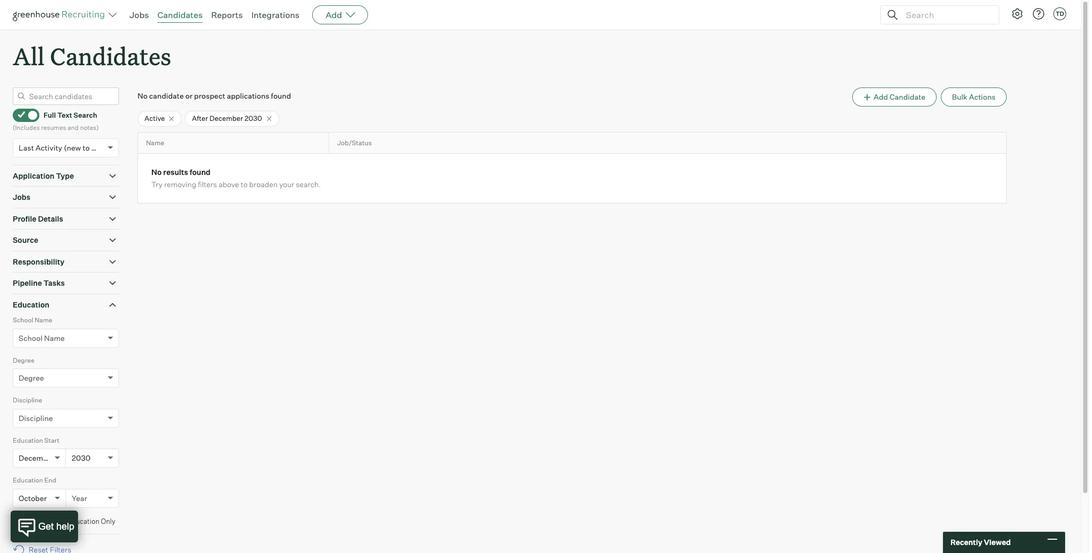 Task type: vqa. For each thing, say whether or not it's contained in the screenshot.
Offices (1)
no



Task type: describe. For each thing, give the bounding box(es) containing it.
1 vertical spatial jobs
[[13, 193, 30, 202]]

0 vertical spatial school name
[[13, 317, 52, 325]]

after
[[192, 114, 208, 123]]

type
[[56, 171, 74, 180]]

add candidate link
[[852, 88, 937, 107]]

filters
[[198, 180, 217, 189]]

reports link
[[211, 10, 243, 20]]

most recent education only
[[26, 518, 115, 526]]

all
[[13, 40, 45, 72]]

0 vertical spatial candidates
[[157, 10, 203, 20]]

jobs link
[[130, 10, 149, 20]]

0 horizontal spatial 2030
[[72, 454, 91, 463]]

education for education start
[[13, 437, 43, 445]]

Search candidates field
[[13, 88, 119, 105]]

configure image
[[1011, 7, 1024, 20]]

results
[[163, 168, 188, 177]]

no results found try removing filters above to broaden your search.
[[151, 168, 321, 189]]

notes)
[[80, 124, 99, 132]]

details
[[38, 214, 63, 223]]

0 horizontal spatial december
[[19, 454, 55, 463]]

bulk
[[952, 93, 968, 102]]

removing
[[164, 180, 196, 189]]

application type
[[13, 171, 74, 180]]

integrations link
[[251, 10, 300, 20]]

active
[[144, 114, 165, 123]]

td button
[[1054, 7, 1066, 20]]

add for add
[[326, 10, 342, 20]]

Search text field
[[903, 7, 989, 23]]

add for add candidate
[[874, 93, 888, 102]]

candidate
[[149, 91, 184, 100]]

0 vertical spatial found
[[271, 91, 291, 100]]

0 vertical spatial school
[[13, 317, 33, 325]]

0 vertical spatial name
[[146, 139, 164, 147]]

old)
[[91, 143, 105, 152]]

last
[[19, 143, 34, 152]]

start
[[44, 437, 59, 445]]

reports
[[211, 10, 243, 20]]

try
[[151, 180, 163, 189]]

recently viewed
[[951, 539, 1011, 548]]

degree element
[[13, 356, 119, 396]]

tasks
[[44, 279, 65, 288]]

checkmark image
[[18, 111, 25, 119]]

add candidate
[[874, 93, 925, 102]]

bulk actions
[[952, 93, 996, 102]]

education for education
[[13, 300, 49, 309]]

and
[[68, 124, 79, 132]]

application
[[13, 171, 54, 180]]

td
[[1056, 10, 1064, 18]]

last activity (new to old)
[[19, 143, 105, 152]]

1 vertical spatial name
[[35, 317, 52, 325]]

pipeline tasks
[[13, 279, 65, 288]]

after december 2030
[[192, 114, 262, 123]]

profile
[[13, 214, 36, 223]]

2 vertical spatial name
[[44, 334, 65, 343]]

1 vertical spatial candidates
[[50, 40, 171, 72]]

search.
[[296, 180, 321, 189]]

source
[[13, 236, 38, 245]]

candidate
[[890, 93, 925, 102]]



Task type: locate. For each thing, give the bounding box(es) containing it.
job/status
[[337, 139, 372, 147]]

education start
[[13, 437, 59, 445]]

candidates link
[[157, 10, 203, 20]]

discipline
[[13, 397, 42, 405], [19, 414, 53, 423]]

candidates right jobs link
[[157, 10, 203, 20]]

end
[[44, 477, 56, 485]]

1 vertical spatial degree
[[19, 374, 44, 383]]

school name up degree element
[[19, 334, 65, 343]]

education
[[13, 300, 49, 309], [13, 437, 43, 445], [13, 477, 43, 485], [67, 518, 99, 526]]

add
[[326, 10, 342, 20], [874, 93, 888, 102]]

(new
[[64, 143, 81, 152]]

december option
[[19, 454, 55, 463]]

(includes
[[13, 124, 40, 132]]

above
[[219, 180, 239, 189]]

0 vertical spatial degree
[[13, 357, 35, 365]]

discipline element
[[13, 396, 119, 436]]

add inside popup button
[[326, 10, 342, 20]]

add button
[[312, 5, 368, 24]]

your
[[279, 180, 294, 189]]

0 vertical spatial 2030
[[245, 114, 262, 123]]

integrations
[[251, 10, 300, 20]]

1 horizontal spatial no
[[151, 168, 162, 177]]

prospect
[[194, 91, 225, 100]]

greenhouse recruiting image
[[13, 8, 108, 21]]

search
[[74, 111, 97, 119]]

1 vertical spatial no
[[151, 168, 162, 177]]

name up degree element
[[44, 334, 65, 343]]

no left the candidate
[[138, 91, 148, 100]]

2030 down applications
[[245, 114, 262, 123]]

candidates
[[157, 10, 203, 20], [50, 40, 171, 72]]

last activity (new to old) option
[[19, 143, 105, 152]]

no for no results found try removing filters above to broaden your search.
[[151, 168, 162, 177]]

october option
[[19, 494, 47, 503]]

school name element
[[13, 316, 119, 356]]

name
[[146, 139, 164, 147], [35, 317, 52, 325], [44, 334, 65, 343]]

year
[[72, 494, 87, 503]]

december down "no candidate or prospect applications found"
[[210, 114, 243, 123]]

text
[[57, 111, 72, 119]]

1 horizontal spatial december
[[210, 114, 243, 123]]

0 vertical spatial december
[[210, 114, 243, 123]]

broaden
[[249, 180, 278, 189]]

no inside no results found try removing filters above to broaden your search.
[[151, 168, 162, 177]]

education down the pipeline
[[13, 300, 49, 309]]

pipeline
[[13, 279, 42, 288]]

1 vertical spatial 2030
[[72, 454, 91, 463]]

most
[[26, 518, 42, 526]]

december
[[210, 114, 243, 123], [19, 454, 55, 463]]

1 vertical spatial found
[[190, 168, 211, 177]]

full
[[44, 111, 56, 119]]

to inside no results found try removing filters above to broaden your search.
[[241, 180, 248, 189]]

1 vertical spatial add
[[874, 93, 888, 102]]

education up october
[[13, 477, 43, 485]]

1 horizontal spatial to
[[241, 180, 248, 189]]

school name down the pipeline
[[13, 317, 52, 325]]

degree
[[13, 357, 35, 365], [19, 374, 44, 383]]

0 vertical spatial jobs
[[130, 10, 149, 20]]

full text search (includes resumes and notes)
[[13, 111, 99, 132]]

or
[[185, 91, 193, 100]]

viewed
[[984, 539, 1011, 548]]

school down the pipeline
[[13, 317, 33, 325]]

0 horizontal spatial to
[[83, 143, 90, 152]]

2030 option
[[72, 454, 91, 463]]

candidates down jobs link
[[50, 40, 171, 72]]

2030 up year
[[72, 454, 91, 463]]

school
[[13, 317, 33, 325], [19, 334, 43, 343]]

no
[[138, 91, 148, 100], [151, 168, 162, 177]]

education for education end
[[13, 477, 43, 485]]

recent
[[43, 518, 66, 526]]

resumes
[[41, 124, 66, 132]]

no up try
[[151, 168, 162, 177]]

0 horizontal spatial no
[[138, 91, 148, 100]]

1 horizontal spatial add
[[874, 93, 888, 102]]

0 vertical spatial add
[[326, 10, 342, 20]]

0 vertical spatial no
[[138, 91, 148, 100]]

Most Recent Education Only checkbox
[[15, 518, 22, 525]]

no candidate or prospect applications found
[[138, 91, 291, 100]]

0 vertical spatial discipline
[[13, 397, 42, 405]]

jobs left candidates link
[[130, 10, 149, 20]]

education up december option
[[13, 437, 43, 445]]

found
[[271, 91, 291, 100], [190, 168, 211, 177]]

0 horizontal spatial found
[[190, 168, 211, 177]]

to right "above"
[[241, 180, 248, 189]]

jobs up profile
[[13, 193, 30, 202]]

0 horizontal spatial add
[[326, 10, 342, 20]]

education end
[[13, 477, 56, 485]]

activity
[[35, 143, 62, 152]]

name down pipeline tasks
[[35, 317, 52, 325]]

profile details
[[13, 214, 63, 223]]

found inside no results found try removing filters above to broaden your search.
[[190, 168, 211, 177]]

december down the education start on the left bottom
[[19, 454, 55, 463]]

actions
[[969, 93, 996, 102]]

bulk actions link
[[941, 88, 1007, 107]]

found right applications
[[271, 91, 291, 100]]

1 vertical spatial discipline
[[19, 414, 53, 423]]

education down year
[[67, 518, 99, 526]]

responsibility
[[13, 257, 64, 266]]

october
[[19, 494, 47, 503]]

1 horizontal spatial jobs
[[130, 10, 149, 20]]

1 vertical spatial school
[[19, 334, 43, 343]]

1 vertical spatial december
[[19, 454, 55, 463]]

school up degree element
[[19, 334, 43, 343]]

only
[[101, 518, 115, 526]]

1 horizontal spatial found
[[271, 91, 291, 100]]

2030
[[245, 114, 262, 123], [72, 454, 91, 463]]

to left "old)"
[[83, 143, 90, 152]]

jobs
[[130, 10, 149, 20], [13, 193, 30, 202]]

td button
[[1051, 5, 1068, 22]]

1 horizontal spatial 2030
[[245, 114, 262, 123]]

applications
[[227, 91, 269, 100]]

all candidates
[[13, 40, 171, 72]]

0 vertical spatial to
[[83, 143, 90, 152]]

name down active
[[146, 139, 164, 147]]

degree down school name element on the bottom of the page
[[13, 357, 35, 365]]

school name
[[13, 317, 52, 325], [19, 334, 65, 343]]

found up filters
[[190, 168, 211, 177]]

degree up discipline element
[[19, 374, 44, 383]]

recently
[[951, 539, 982, 548]]

1 vertical spatial to
[[241, 180, 248, 189]]

to
[[83, 143, 90, 152], [241, 180, 248, 189]]

1 vertical spatial school name
[[19, 334, 65, 343]]

no for no candidate or prospect applications found
[[138, 91, 148, 100]]

0 horizontal spatial jobs
[[13, 193, 30, 202]]



